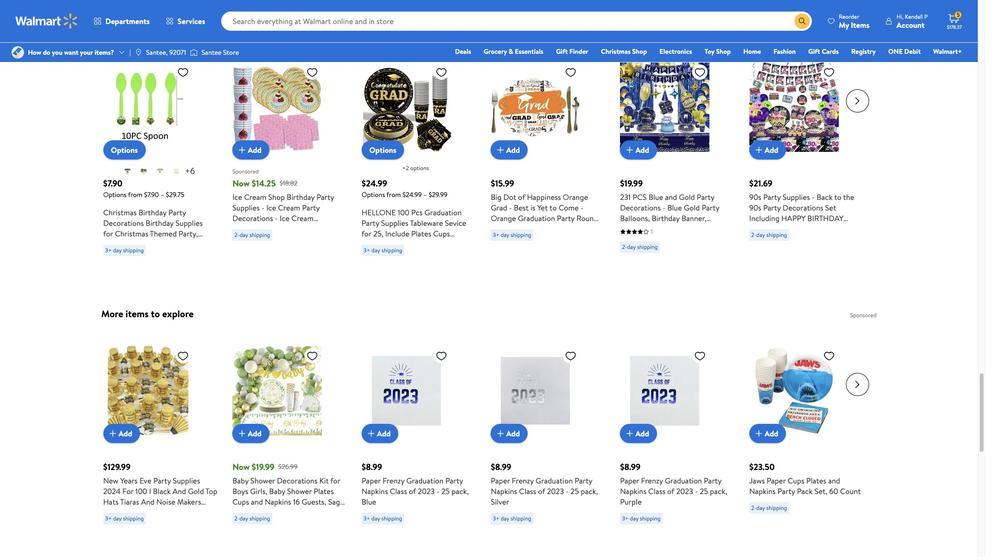 Task type: describe. For each thing, give the bounding box(es) containing it.
paper inside $15.99 big dot of happiness orange grad - best is yet to come - orange graduation party round table decorations - paper chargers - place setting for 12
[[557, 224, 576, 234]]

1 horizontal spatial $7.90
[[144, 190, 159, 200]]

happy
[[782, 213, 806, 224]]

shower down '$26.99'
[[287, 487, 312, 497]]

shipping inside $129.99 new years eve party supplies 2024 for 100 i black and gold top hats tiaras and noise makers party favors 3+ day shipping
[[123, 515, 144, 523]]

plates inside hellone 100 pcs graduation party supplies tableware sevice for 25, include plates cups napkins, graduation party disposable paper dinnerware set
[[411, 229, 431, 239]]

and inside 'now $19.99 $26.99 baby shower decorations kit for boys girls, baby shower plates cups and napkins 16 guests, sage green neutral party paper plates tableware sets, baby shower party supplies'
[[251, 497, 263, 508]]

napkins, inside hellone 100 pcs graduation party supplies tableware sevice for 25, include plates cups napkins, graduation party disposable paper dinnerware set
[[362, 239, 390, 250]]

napkins, inside the sponsored now $14.25 $18.82 ice cream shop birthday party supplies - ice cream party decorations - ice cream sprinkles party supplies - sprinkles party supplies | tableware set includes plates, napkins, and cups | kit for 16
[[232, 256, 261, 266]]

available in additional 6 variants element
[[185, 165, 195, 177]]

16 inside 'now $19.99 $26.99 baby shower decorations kit for boys girls, baby shower plates cups and napkins 16 guests, sage green neutral party paper plates tableware sets, baby shower party supplies'
[[293, 497, 300, 508]]

cups inside 'now $19.99 $26.99 baby shower decorations kit for boys girls, baby shower plates cups and napkins 16 guests, sage green neutral party paper plates tableware sets, baby shower party supplies'
[[232, 497, 249, 508]]

add to cart image for $23.50 jaws paper cups plates and napkins party pack set, 60 count
[[753, 428, 765, 440]]

add to favorites list, baby shower decorations kit for boys girls, baby shower plates cups and napkins 16 guests, sage green neutral party paper plates tableware sets, baby shower party supplies image
[[307, 350, 318, 362]]

16 inside the sponsored now $14.25 $18.82 ice cream shop birthday party supplies - ice cream party decorations - ice cream sprinkles party supplies - sprinkles party supplies | tableware set includes plates, napkins, and cups | kit for 16
[[321, 256, 328, 266]]

add button for paper frenzy graduation party napkins class of 2023 - 25 pack, blue image
[[362, 424, 399, 444]]

toy shop link
[[701, 46, 735, 57]]

next slide for more items to explore list image
[[846, 373, 869, 397]]

add to cart image for big dot of happiness orange grad - best is yet to come - orange graduation party round table decorations - paper chargers - place setting for 12 "image"
[[495, 144, 506, 156]]

1 sprinkles from the top
[[232, 224, 262, 234]]

p
[[925, 12, 928, 20]]

add to cart image for 90s party supplies - back to the 90s party decorations set including happy birthday banner, hanging swirls, 90s element bunting, plates, cups, napkins, tableware, tablecloth, balloons - serves 20 image
[[753, 144, 765, 156]]

$129.99
[[103, 461, 131, 474]]

shop for christmas shop
[[632, 47, 647, 56]]

25 for $8.99 paper frenzy graduation party napkins class of 2023 - 25 pack, silver
[[571, 487, 579, 497]]

hanging
[[777, 224, 804, 234]]

of for $8.99 paper frenzy graduation party napkins class of 2023 - 25 pack, silver
[[538, 487, 545, 497]]

paper frenzy graduation party napkins class of 2023 - 25 pack, purple image
[[620, 346, 710, 436]]

5
[[957, 11, 960, 19]]

$19.99 inside 'now $19.99 $26.99 baby shower decorations kit for boys girls, baby shower plates cups and napkins 16 guests, sage green neutral party paper plates tableware sets, baby shower party supplies'
[[252, 461, 275, 474]]

grad
[[491, 203, 507, 213]]

$178.37
[[947, 24, 962, 30]]

+2
[[403, 164, 409, 172]]

plates, inside $21.69 90s party supplies - back to the 90s party decorations set including happy birthday banner, hanging swirls, 90s element bunting, plates, cups, napkins, tableware, tablecloth, balloons - serves 20
[[809, 234, 831, 245]]

swirls,
[[806, 224, 827, 234]]

birthday inside $19.99 231 pcs blue and gold party decorations - blue gold party balloons, birthday banner, garlands, fringe curtain, plates, napkins, cups and tablecloth for kid adult party supplies, serve 20 guests
[[652, 213, 680, 224]]

departments button
[[86, 10, 158, 33]]

options up $24.99 options from $24.99 – $29.99
[[369, 145, 396, 155]]

add button for the ice cream shop birthday party supplies - ice cream party decorations - ice cream sprinkles party supplies - sprinkles party supplies | tableware set includes plates, napkins, and cups | kit for 16 image
[[232, 141, 269, 160]]

hi, kendall p account
[[897, 12, 928, 30]]

$26.99
[[278, 462, 298, 472]]

one debit link
[[884, 46, 925, 57]]

eve
[[140, 476, 151, 487]]

paper inside $8.99 paper frenzy graduation party napkins class of 2023 - 25 pack, silver
[[491, 476, 510, 487]]

shop for toy shop
[[716, 47, 731, 56]]

for inside $19.99 231 pcs blue and gold party decorations - blue gold party balloons, birthday banner, garlands, fringe curtain, plates, napkins, cups and tablecloth for kid adult party supplies, serve 20 guests
[[718, 234, 728, 245]]

now inside 'now $19.99 $26.99 baby shower decorations kit for boys girls, baby shower plates cups and napkins 16 guests, sage green neutral party paper plates tableware sets, baby shower party supplies'
[[232, 461, 250, 474]]

one
[[889, 47, 903, 56]]

10*knife image
[[173, 168, 181, 175]]

santee, 92071
[[146, 48, 186, 57]]

search icon image
[[799, 17, 806, 25]]

1 horizontal spatial $24.99
[[403, 190, 422, 200]]

dot
[[504, 192, 516, 203]]

$21.69 90s party supplies - back to the 90s party decorations set including happy birthday banner, hanging swirls, 90s element bunting, plates, cups, napkins, tableware, tablecloth, balloons - serves 20
[[750, 178, 855, 266]]

kit inside the sponsored now $14.25 $18.82 ice cream shop birthday party supplies - ice cream party decorations - ice cream sprinkles party supplies - sprinkles party supplies | tableware set includes plates, napkins, and cups | kit for 16
[[298, 256, 308, 266]]

blue inside $8.99 paper frenzy graduation party napkins class of 2023 - 25 pack, blue
[[362, 497, 376, 508]]

100 inside $129.99 new years eve party supplies 2024 for 100 i black and gold top hats tiaras and noise makers party favors 3+ day shipping
[[135, 487, 147, 497]]

tablecloth
[[683, 234, 717, 245]]

5 $178.37
[[947, 11, 962, 30]]

napkins for $8.99 paper frenzy graduation party napkins class of 2023 - 25 pack, purple
[[620, 487, 647, 497]]

shower right boys
[[250, 476, 275, 487]]

baby right girls,
[[269, 487, 285, 497]]

decorations inside $19.99 231 pcs blue and gold party decorations - blue gold party balloons, birthday banner, garlands, fringe curtain, plates, napkins, cups and tablecloth for kid adult party supplies, serve 20 guests
[[620, 203, 661, 213]]

$29.75
[[166, 190, 184, 200]]

now $19.99 $26.99 baby shower decorations kit for boys girls, baby shower plates cups and napkins 16 guests, sage green neutral party paper plates tableware sets, baby shower party supplies
[[232, 461, 347, 539]]

gift cards link
[[804, 46, 843, 57]]

big
[[491, 192, 502, 203]]

pack, for $8.99 paper frenzy graduation party napkins class of 2023 - 25 pack, blue
[[452, 487, 469, 497]]

add for the add button associated with 231 pcs blue and gold party decorations - blue gold party balloons, birthday banner, garlands, fringe curtain, plates, napkins, cups and tablecloth for kid adult party supplies, serve 20 guests image
[[636, 145, 649, 155]]

frenzy for $8.99 paper frenzy graduation party napkins class of 2023 - 25 pack, purple
[[641, 476, 663, 487]]

add to cart image for $8.99 paper frenzy graduation party napkins class of 2023 - 25 pack, blue
[[366, 428, 377, 440]]

2023 for $8.99 paper frenzy graduation party napkins class of 2023 - 25 pack, silver
[[547, 487, 564, 497]]

christmas birthday party decorations birthday supplies for christmas themed party, include happy birthday backdrop, cake topper, latex balloons, tablecloth, plates, napkins, cupcake toppers image
[[103, 63, 193, 152]]

frenzy for $8.99 paper frenzy graduation party napkins class of 2023 - 25 pack, silver
[[512, 476, 534, 487]]

add button for jaws paper cups plates and napkins party pack set, 60 count image
[[750, 424, 786, 444]]

3+ day shipping up the cupcake
[[105, 246, 144, 255]]

supplies inside christmas birthday party decorations birthday supplies for christmas themed party, include happy birthday backdrop, cake topper, latex balloons, tablecloth, plates, napkins, cupcake toppers
[[176, 218, 203, 229]]

new
[[103, 476, 118, 487]]

- inside $8.99 paper frenzy graduation party napkins class of 2023 - 25 pack, purple
[[695, 487, 698, 497]]

20 for $21.69
[[808, 256, 817, 266]]

kendall
[[905, 12, 923, 20]]

jaws paper cups plates and napkins party pack set, 60 count image
[[750, 346, 839, 436]]

add for the add button related to 90s party supplies - back to the 90s party decorations set including happy birthday banner, hanging swirls, 90s element bunting, plates, cups, napkins, tableware, tablecloth, balloons - serves 20 image
[[765, 145, 779, 155]]

92071
[[169, 48, 186, 57]]

decorations inside 'now $19.99 $26.99 baby shower decorations kit for boys girls, baby shower plates cups and napkins 16 guests, sage green neutral party paper plates tableware sets, baby shower party supplies'
[[277, 476, 318, 487]]

dinnerware
[[420, 250, 459, 260]]

home
[[744, 47, 761, 56]]

cups inside $19.99 231 pcs blue and gold party decorations - blue gold party balloons, birthday banner, garlands, fringe curtain, plates, napkins, cups and tablecloth for kid adult party supplies, serve 20 guests
[[650, 234, 667, 245]]

account
[[897, 19, 925, 30]]

supplies inside hellone 100 pcs graduation party supplies tableware sevice for 25, include plates cups napkins, graduation party disposable paper dinnerware set
[[381, 218, 409, 229]]

banner, inside $21.69 90s party supplies - back to the 90s party decorations set including happy birthday banner, hanging swirls, 90s element bunting, plates, cups, napkins, tableware, tablecloth, balloons - serves 20
[[750, 224, 775, 234]]

christmas for christmas shop
[[601, 47, 631, 56]]

2 horizontal spatial ice
[[280, 213, 290, 224]]

adult
[[633, 245, 651, 256]]

do
[[43, 48, 50, 57]]

hi,
[[897, 12, 904, 20]]

231 pcs blue and gold party decorations - blue gold party balloons, birthday banner, garlands, fringe curtain, plates, napkins, cups and tablecloth for kid adult party supplies, serve 20 guests image
[[620, 63, 710, 152]]

gift finder link
[[552, 46, 593, 57]]

$21.69
[[750, 178, 773, 190]]

departments
[[105, 16, 150, 26]]

0 vertical spatial $7.90
[[103, 178, 123, 190]]

cards
[[822, 47, 839, 56]]

for inside $129.99 new years eve party supplies 2024 for 100 i black and gold top hats tiaras and noise makers party favors 3+ day shipping
[[122, 487, 134, 497]]

party inside $8.99 paper frenzy graduation party napkins class of 2023 - 25 pack, blue
[[446, 476, 463, 487]]

add to cart image for baby shower decorations kit for boys girls, baby shower plates cups and napkins 16 guests, sage green neutral party paper plates tableware sets, baby shower party supplies image
[[236, 428, 248, 440]]

1 horizontal spatial ice
[[266, 203, 276, 213]]

90s party supplies - back to the 90s party decorations set including happy birthday banner, hanging swirls, 90s element bunting, plates, cups, napkins, tableware, tablecloth, balloons - serves 20 image
[[750, 63, 839, 152]]

for inside the sponsored now $14.25 $18.82 ice cream shop birthday party supplies - ice cream party decorations - ice cream sprinkles party supplies - sprinkles party supplies | tableware set includes plates, napkins, and cups | kit for 16
[[309, 256, 319, 266]]

10*9 inch plate image
[[124, 168, 132, 175]]

2 horizontal spatial |
[[313, 234, 314, 245]]

birthday
[[808, 213, 844, 224]]

add to favorites list, paper frenzy graduation party napkins class of 2023 - 25 pack, silver image
[[565, 350, 577, 362]]

100 inside hellone 100 pcs graduation party supplies tableware sevice for 25, include plates cups napkins, graduation party disposable paper dinnerware set
[[398, 207, 410, 218]]

pack
[[797, 487, 813, 497]]

25,
[[373, 229, 383, 239]]

makers
[[177, 497, 201, 508]]

add to favorites list, 90s party supplies - back to the 90s party decorations set including happy birthday banner, hanging swirls, 90s element bunting, plates, cups, napkins, tableware, tablecloth, balloons - serves 20 image
[[824, 66, 835, 78]]

for inside 'now $19.99 $26.99 baby shower decorations kit for boys girls, baby shower plates cups and napkins 16 guests, sage green neutral party paper plates tableware sets, baby shower party supplies'
[[331, 476, 340, 487]]

0 vertical spatial orange
[[563, 192, 588, 203]]

balloons
[[750, 256, 777, 266]]

add button for paper frenzy graduation party napkins class of 2023 - 25 pack, silver image
[[491, 424, 528, 444]]

items?
[[95, 48, 114, 57]]

more items to explore
[[101, 308, 194, 321]]

gift finder
[[556, 47, 589, 56]]

registry link
[[847, 46, 880, 57]]

- inside $19.99 231 pcs blue and gold party decorations - blue gold party balloons, birthday banner, garlands, fringe curtain, plates, napkins, cups and tablecloth for kid adult party supplies, serve 20 guests
[[663, 203, 666, 213]]

2023 for $8.99 paper frenzy graduation party napkins class of 2023 - 25 pack, blue
[[418, 487, 435, 497]]

pcs
[[633, 192, 647, 203]]

silver
[[491, 497, 509, 508]]

add button for big dot of happiness orange grad - best is yet to come - orange graduation party round table decorations - paper chargers - place setting for 12 "image"
[[491, 141, 528, 160]]

deals
[[455, 47, 471, 56]]

grocery & essentials link
[[479, 46, 548, 57]]

to inside $21.69 90s party supplies - back to the 90s party decorations set including happy birthday banner, hanging swirls, 90s element bunting, plates, cups, napkins, tableware, tablecloth, balloons - serves 20
[[835, 192, 842, 203]]

options up 10*9 inch plate icon
[[111, 145, 138, 155]]

0 horizontal spatial ice
[[232, 192, 242, 203]]

- inside $8.99 paper frenzy graduation party napkins class of 2023 - 25 pack, silver
[[566, 487, 569, 497]]

napkins, inside $19.99 231 pcs blue and gold party decorations - blue gold party balloons, birthday banner, garlands, fringe curtain, plates, napkins, cups and tablecloth for kid adult party supplies, serve 20 guests
[[620, 234, 648, 245]]

baby right sets,
[[285, 518, 301, 529]]

add button for 231 pcs blue and gold party decorations - blue gold party balloons, birthday banner, garlands, fringe curtain, plates, napkins, cups and tablecloth for kid adult party supplies, serve 20 guests image
[[620, 141, 657, 160]]

and right 1
[[669, 234, 681, 245]]

2024
[[103, 487, 121, 497]]

reorder
[[839, 12, 860, 20]]

boys
[[232, 487, 248, 497]]

kit inside 'now $19.99 $26.99 baby shower decorations kit for boys girls, baby shower plates cups and napkins 16 guests, sage green neutral party paper plates tableware sets, baby shower party supplies'
[[320, 476, 329, 487]]

guests
[[631, 256, 654, 266]]

yet
[[537, 203, 548, 213]]

0 vertical spatial $24.99
[[362, 178, 387, 190]]

napkins, inside christmas birthday party decorations birthday supplies for christmas themed party, include happy birthday backdrop, cake topper, latex balloons, tablecloth, plates, napkins, cupcake toppers
[[103, 271, 131, 282]]

shop inside the sponsored now $14.25 $18.82 ice cream shop birthday party supplies - ice cream party decorations - ice cream sprinkles party supplies - sprinkles party supplies | tableware set includes plates, napkins, and cups | kit for 16
[[268, 192, 285, 203]]

12
[[587, 234, 593, 245]]

$19.99 231 pcs blue and gold party decorations - blue gold party balloons, birthday banner, garlands, fringe curtain, plates, napkins, cups and tablecloth for kid adult party supplies, serve 20 guests
[[620, 178, 728, 266]]

gift for gift finder
[[556, 47, 568, 56]]

paper inside $8.99 paper frenzy graduation party napkins class of 2023 - 25 pack, purple
[[620, 476, 639, 487]]

options inside "$7.90 options from $7.90 – $29.75"
[[103, 190, 127, 200]]

paper inside hellone 100 pcs graduation party supplies tableware sevice for 25, include plates cups napkins, graduation party disposable paper dinnerware set
[[399, 250, 419, 260]]

reorder my items
[[839, 12, 870, 30]]

baby left girls,
[[232, 476, 249, 487]]

christmas for christmas birthday party decorations birthday supplies for christmas themed party, include happy birthday backdrop, cake topper, latex balloons, tablecloth, plates, napkins, cupcake toppers
[[103, 207, 137, 218]]

disposable
[[362, 250, 398, 260]]

cream down $14.25
[[244, 192, 266, 203]]

i
[[149, 487, 151, 497]]

sponsored for sponsored now $14.25 $18.82 ice cream shop birthday party supplies - ice cream party decorations - ice cream sprinkles party supplies - sprinkles party supplies | tableware set includes plates, napkins, and cups | kit for 16
[[232, 167, 259, 175]]

add to cart image for the ice cream shop birthday party supplies - ice cream party decorations - ice cream sprinkles party supplies - sprinkles party supplies | tableware set includes plates, napkins, and cups | kit for 16 image
[[236, 144, 248, 156]]

add for the add button associated with jaws paper cups plates and napkins party pack set, 60 count image
[[765, 429, 779, 439]]

christmas birthday party decorations birthday supplies for christmas themed party, include happy birthday backdrop, cake topper, latex balloons, tablecloth, plates, napkins, cupcake toppers
[[103, 207, 203, 282]]

sponsored now $14.25 $18.82 ice cream shop birthday party supplies - ice cream party decorations - ice cream sprinkles party supplies - sprinkles party supplies | tableware set includes plates, napkins, and cups | kit for 16
[[232, 167, 334, 266]]

explore
[[162, 308, 194, 321]]

deals link
[[451, 46, 476, 57]]

kid
[[620, 245, 631, 256]]

add to cart image for paper frenzy graduation party napkins class of 2023 - 25 pack, purple image
[[624, 428, 636, 440]]

napkins inside $23.50 jaws paper cups plates and napkins party pack set, 60 count
[[750, 487, 776, 497]]

balloons, inside $19.99 231 pcs blue and gold party decorations - blue gold party balloons, birthday banner, garlands, fringe curtain, plates, napkins, cups and tablecloth for kid adult party supplies, serve 20 guests
[[620, 213, 650, 224]]

party inside $15.99 big dot of happiness orange grad - best is yet to come - orange graduation party round table decorations - paper chargers - place setting for 12
[[557, 213, 575, 224]]

and inside the sponsored now $14.25 $18.82 ice cream shop birthday party supplies - ice cream party decorations - ice cream sprinkles party supplies - sprinkles party supplies | tableware set includes plates, napkins, and cups | kit for 16
[[263, 256, 275, 266]]

3+ inside $129.99 new years eve party supplies 2024 for 100 i black and gold top hats tiaras and noise makers party favors 3+ day shipping
[[105, 515, 112, 523]]

set inside hellone 100 pcs graduation party supplies tableware sevice for 25, include plates cups napkins, graduation party disposable paper dinnerware set
[[362, 260, 373, 271]]

best
[[514, 203, 529, 213]]

decorations inside $21.69 90s party supplies - back to the 90s party decorations set including happy birthday banner, hanging swirls, 90s element bunting, plates, cups, napkins, tableware, tablecloth, balloons - serves 20
[[783, 203, 824, 213]]

want
[[64, 48, 78, 57]]

napkins inside 'now $19.99 $26.99 baby shower decorations kit for boys girls, baby shower plates cups and napkins 16 guests, sage green neutral party paper plates tableware sets, baby shower party supplies'
[[265, 497, 291, 508]]

finder
[[570, 47, 589, 56]]

frenzy for $8.99 paper frenzy graduation party napkins class of 2023 - 25 pack, blue
[[383, 476, 405, 487]]

place
[[528, 234, 546, 245]]

add button for new years eve party supplies 2024 for 100 i black and gold top hats tiaras and noise makers party favors image
[[103, 424, 140, 444]]

toppers
[[164, 271, 190, 282]]

themed
[[150, 229, 177, 239]]

to inside $15.99 big dot of happiness orange grad - best is yet to come - orange graduation party round table decorations - paper chargers - place setting for 12
[[550, 203, 557, 213]]

backdrop,
[[103, 250, 136, 260]]

$129.99 new years eve party supplies 2024 for 100 i black and gold top hats tiaras and noise makers party favors 3+ day shipping
[[103, 461, 217, 523]]

60
[[830, 487, 838, 497]]

add to favorites list, 231 pcs blue and gold party decorations - blue gold party balloons, birthday banner, garlands, fringe curtain, plates, napkins, cups and tablecloth for kid adult party supplies, serve 20 guests image
[[694, 66, 706, 78]]

your
[[80, 48, 93, 57]]

serves
[[784, 256, 806, 266]]

231
[[620, 192, 631, 203]]

paper frenzy graduation party napkins class of 2023 - 25 pack, silver image
[[491, 346, 580, 436]]

0 vertical spatial |
[[129, 48, 131, 57]]

the
[[843, 192, 855, 203]]

supplies inside 'now $19.99 $26.99 baby shower decorations kit for boys girls, baby shower plates cups and napkins 16 guests, sage green neutral party paper plates tableware sets, baby shower party supplies'
[[232, 529, 260, 539]]

3+ day shipping down best
[[493, 231, 532, 239]]

christmas shop link
[[597, 46, 652, 57]]

plates inside $23.50 jaws paper cups plates and napkins party pack set, 60 count
[[807, 476, 827, 487]]

2 horizontal spatial blue
[[668, 203, 682, 213]]

tableware inside 'now $19.99 $26.99 baby shower decorations kit for boys girls, baby shower plates cups and napkins 16 guests, sage green neutral party paper plates tableware sets, baby shower party supplies'
[[232, 518, 265, 529]]

cups inside $23.50 jaws paper cups plates and napkins party pack set, 60 count
[[788, 476, 805, 487]]

1 vertical spatial orange
[[491, 213, 516, 224]]

options inside $24.99 options from $24.99 – $29.99
[[362, 190, 385, 200]]

$23.50
[[750, 461, 775, 474]]

tableware inside hellone 100 pcs graduation party supplies tableware sevice for 25, include plates cups napkins, graduation party disposable paper dinnerware set
[[410, 218, 443, 229]]

green
[[232, 508, 253, 518]]

$8.99 for $8.99 paper frenzy graduation party napkins class of 2023 - 25 pack, purple
[[620, 461, 641, 474]]

cups inside the sponsored now $14.25 $18.82 ice cream shop birthday party supplies - ice cream party decorations - ice cream sprinkles party supplies - sprinkles party supplies | tableware set includes plates, napkins, and cups | kit for 16
[[276, 256, 293, 266]]

add for the add button corresponding to paper frenzy graduation party napkins class of 2023 - 25 pack, blue image
[[377, 429, 391, 439]]



Task type: locate. For each thing, give the bounding box(es) containing it.
black
[[153, 487, 171, 497]]

include
[[385, 229, 410, 239], [103, 239, 127, 250]]

3 $8.99 from the left
[[620, 461, 641, 474]]

0 horizontal spatial 2023
[[418, 487, 435, 497]]

2 class from the left
[[519, 487, 536, 497]]

items
[[851, 19, 870, 30]]

now up boys
[[232, 461, 250, 474]]

3+ day shipping down silver
[[493, 515, 532, 523]]

0 vertical spatial set
[[825, 203, 837, 213]]

for up the sage
[[331, 476, 340, 487]]

product group containing $15.99
[[491, 43, 599, 260]]

0 horizontal spatial frenzy
[[383, 476, 405, 487]]

add to favorites list, new years eve party supplies 2024 for 100 i black and gold top hats tiaras and noise makers party favors image
[[177, 350, 189, 362]]

3 frenzy from the left
[[641, 476, 663, 487]]

0 horizontal spatial include
[[103, 239, 127, 250]]

product group
[[103, 43, 211, 282], [232, 43, 341, 266], [362, 43, 470, 271], [491, 43, 599, 260], [620, 43, 728, 266], [750, 43, 858, 266], [103, 327, 219, 541], [232, 327, 348, 541], [362, 327, 478, 541], [491, 327, 607, 541], [620, 327, 736, 541], [750, 327, 865, 541]]

plates, up "serve"
[[705, 224, 727, 234]]

2 25 from the left
[[571, 487, 579, 497]]

2023 inside $8.99 paper frenzy graduation party napkins class of 2023 - 25 pack, purple
[[676, 487, 693, 497]]

1 vertical spatial tablecloth,
[[135, 260, 171, 271]]

christmas down "$7.90 options from $7.90 – $29.75"
[[103, 207, 137, 218]]

1 horizontal spatial to
[[550, 203, 557, 213]]

100 left i at the bottom left of page
[[135, 487, 147, 497]]

1 horizontal spatial 2023
[[547, 487, 564, 497]]

to right items
[[151, 308, 160, 321]]

 image left santee,
[[135, 49, 142, 56]]

0 horizontal spatial 16
[[293, 497, 300, 508]]

balloons, down happy
[[103, 260, 133, 271]]

graduation inside $8.99 paper frenzy graduation party napkins class of 2023 - 25 pack, blue
[[406, 476, 444, 487]]

decorations down is
[[510, 224, 551, 234]]

2 gift from the left
[[809, 47, 820, 56]]

2 2023 from the left
[[547, 487, 564, 497]]

product group containing $19.99
[[620, 43, 728, 266]]

add button for 90s party supplies - back to the 90s party decorations set including happy birthday banner, hanging swirls, 90s element bunting, plates, cups, napkins, tableware, tablecloth, balloons - serves 20 image
[[750, 141, 786, 160]]

product group containing now $19.99
[[232, 327, 348, 541]]

2 horizontal spatial 25
[[700, 487, 708, 497]]

1 now from the top
[[232, 178, 250, 190]]

tableware inside the sponsored now $14.25 $18.82 ice cream shop birthday party supplies - ice cream party decorations - ice cream sprinkles party supplies - sprinkles party supplies | tableware set includes plates, napkins, and cups | kit for 16
[[232, 245, 265, 256]]

– inside $24.99 options from $24.99 – $29.99
[[424, 190, 427, 200]]

0 horizontal spatial pack,
[[452, 487, 469, 497]]

next slide for customers also considered list image
[[846, 90, 869, 113]]

0 horizontal spatial 25
[[442, 487, 450, 497]]

for right tablecloth
[[718, 234, 728, 245]]

from for $7.90
[[128, 190, 142, 200]]

electronics link
[[655, 46, 697, 57]]

add for the add button for the ice cream shop birthday party supplies - ice cream party decorations - ice cream sprinkles party supplies - sprinkles party supplies | tableware set includes plates, napkins, and cups | kit for 16 image
[[248, 145, 262, 155]]

add for the add button corresponding to baby shower decorations kit for boys girls, baby shower plates cups and napkins 16 guests, sage green neutral party paper plates tableware sets, baby shower party supplies image
[[248, 429, 262, 439]]

1 horizontal spatial gift
[[809, 47, 820, 56]]

and right boys
[[251, 497, 263, 508]]

0 vertical spatial for
[[574, 234, 585, 245]]

&
[[509, 47, 513, 56]]

chargers
[[491, 234, 521, 245]]

include for $24.99
[[385, 229, 410, 239]]

also
[[149, 25, 165, 38]]

20 inside $19.99 231 pcs blue and gold party decorations - blue gold party balloons, birthday banner, garlands, fringe curtain, plates, napkins, cups and tablecloth for kid adult party supplies, serve 20 guests
[[620, 256, 629, 266]]

party inside $23.50 jaws paper cups plates and napkins party pack set, 60 count
[[778, 487, 795, 497]]

santee store
[[202, 48, 239, 57]]

now inside the sponsored now $14.25 $18.82 ice cream shop birthday party supplies - ice cream party decorations - ice cream sprinkles party supplies - sprinkles party supplies | tableware set includes plates, napkins, and cups | kit for 16
[[232, 178, 250, 190]]

– inside "$7.90 options from $7.90 – $29.75"
[[161, 190, 164, 200]]

for
[[574, 234, 585, 245], [122, 487, 134, 497]]

and right 'pcs'
[[665, 192, 677, 203]]

product group containing $23.50
[[750, 327, 865, 541]]

paper inside 'now $19.99 $26.99 baby shower decorations kit for boys girls, baby shower plates cups and napkins 16 guests, sage green neutral party paper plates tableware sets, baby shower party supplies'
[[302, 508, 321, 518]]

baby shower decorations kit for boys girls, baby shower plates cups and napkins 16 guests, sage green neutral party paper plates tableware sets, baby shower party supplies image
[[232, 346, 322, 436]]

25 for $8.99 paper frenzy graduation party napkins class of 2023 - 25 pack, blue
[[442, 487, 450, 497]]

garlands,
[[620, 224, 651, 234]]

pack, left jaws
[[710, 487, 727, 497]]

1
[[651, 228, 653, 236]]

add to cart image
[[624, 144, 636, 156], [366, 428, 377, 440], [495, 428, 506, 440], [753, 428, 765, 440]]

|
[[129, 48, 131, 57], [313, 234, 314, 245], [295, 256, 297, 266]]

cream down $18.82
[[278, 203, 300, 213]]

come
[[559, 203, 579, 213]]

big dot of happiness orange grad - best is yet to come - orange graduation party round table decorations - paper chargers - place setting for 12 image
[[491, 63, 580, 152]]

paper inside $23.50 jaws paper cups plates and napkins party pack set, 60 count
[[767, 476, 786, 487]]

decorations up happy
[[103, 218, 144, 229]]

sponsored for sponsored
[[850, 311, 877, 320]]

balloons, down 'pcs'
[[620, 213, 650, 224]]

tiaras
[[120, 497, 139, 508]]

shop left electronics
[[632, 47, 647, 56]]

graduation for $8.99 paper frenzy graduation party napkins class of 2023 - 25 pack, blue
[[406, 476, 444, 487]]

2 horizontal spatial $8.99
[[620, 461, 641, 474]]

years
[[120, 476, 138, 487]]

1*flag image
[[157, 168, 164, 175]]

hats
[[103, 497, 119, 508]]

for left 12
[[574, 234, 585, 245]]

options link up "+2" on the top of page
[[362, 141, 404, 160]]

add to favorites list, paper frenzy graduation party napkins class of 2023 - 25 pack, blue image
[[436, 350, 447, 362]]

santee,
[[146, 48, 168, 57]]

20*tissue image
[[140, 168, 148, 175]]

2 horizontal spatial set
[[825, 203, 837, 213]]

0 horizontal spatial  image
[[135, 49, 142, 56]]

supplies inside $129.99 new years eve party supplies 2024 for 100 i black and gold top hats tiaras and noise makers party favors 3+ day shipping
[[173, 476, 200, 487]]

0 vertical spatial $19.99
[[620, 178, 643, 190]]

product group containing $24.99
[[362, 43, 470, 271]]

– for $24.99
[[424, 190, 427, 200]]

decorations up the hanging
[[783, 203, 824, 213]]

product group containing $129.99
[[103, 327, 219, 541]]

christmas shop
[[601, 47, 647, 56]]

0 horizontal spatial blue
[[362, 497, 376, 508]]

2 horizontal spatial 2023
[[676, 487, 693, 497]]

25 for $8.99 paper frenzy graduation party napkins class of 2023 - 25 pack, purple
[[700, 487, 708, 497]]

0 horizontal spatial $24.99
[[362, 178, 387, 190]]

1 25 from the left
[[442, 487, 450, 497]]

tableware left sets,
[[232, 518, 265, 529]]

1 horizontal spatial $19.99
[[620, 178, 643, 190]]

paper frenzy graduation party napkins class of 2023 - 25 pack, blue image
[[362, 346, 451, 436]]

pack, for $8.99 paper frenzy graduation party napkins class of 2023 - 25 pack, silver
[[581, 487, 598, 497]]

cups inside hellone 100 pcs graduation party supplies tableware sevice for 25, include plates cups napkins, graduation party disposable paper dinnerware set
[[433, 229, 450, 239]]

-
[[812, 192, 815, 203], [262, 203, 265, 213], [509, 203, 512, 213], [581, 203, 584, 213], [663, 203, 666, 213], [275, 213, 278, 224], [313, 224, 316, 234], [552, 224, 555, 234], [523, 234, 526, 245], [779, 256, 782, 266], [437, 487, 440, 497], [566, 487, 569, 497], [695, 487, 698, 497]]

- inside $8.99 paper frenzy graduation party napkins class of 2023 - 25 pack, blue
[[437, 487, 440, 497]]

of for $8.99 paper frenzy graduation party napkins class of 2023 - 25 pack, purple
[[667, 487, 675, 497]]

gift left the cards
[[809, 47, 820, 56]]

add to favorites list, paper frenzy graduation party napkins class of 2023 - 25 pack, purple image
[[694, 350, 706, 362]]

1 2023 from the left
[[418, 487, 435, 497]]

cream up includes at the top left of the page
[[291, 213, 314, 224]]

2 vertical spatial set
[[362, 260, 373, 271]]

from down 10*9 inch plate icon
[[128, 190, 142, 200]]

20 right serves at the right top
[[808, 256, 817, 266]]

2 horizontal spatial class
[[648, 487, 666, 497]]

2 sprinkles from the top
[[232, 234, 262, 245]]

christmas right finder at right top
[[601, 47, 631, 56]]

christmas up backdrop,
[[115, 229, 148, 239]]

add to cart image for new years eve party supplies 2024 for 100 i black and gold top hats tiaras and noise makers party favors image
[[107, 428, 119, 440]]

items
[[126, 308, 149, 321]]

orange up chargers
[[491, 213, 516, 224]]

pack,
[[452, 487, 469, 497], [581, 487, 598, 497], [710, 487, 727, 497]]

considered
[[167, 25, 213, 38]]

1 vertical spatial 100
[[135, 487, 147, 497]]

napkins for $8.99 paper frenzy graduation party napkins class of 2023 - 25 pack, blue
[[362, 487, 388, 497]]

$8.99 inside $8.99 paper frenzy graduation party napkins class of 2023 - 25 pack, silver
[[491, 461, 511, 474]]

fashion
[[774, 47, 796, 56]]

100
[[398, 207, 410, 218], [135, 487, 147, 497]]

– left $29.99
[[424, 190, 427, 200]]

$19.99 inside $19.99 231 pcs blue and gold party decorations - blue gold party balloons, birthday banner, garlands, fringe curtain, plates, napkins, cups and tablecloth for kid adult party supplies, serve 20 guests
[[620, 178, 643, 190]]

back
[[817, 192, 833, 203]]

0 horizontal spatial and
[[141, 497, 155, 508]]

 image
[[12, 46, 24, 59]]

2 horizontal spatial frenzy
[[641, 476, 663, 487]]

decorations down $14.25
[[232, 213, 273, 224]]

0 vertical spatial tablecloth,
[[816, 245, 852, 256]]

of inside $8.99 paper frenzy graduation party napkins class of 2023 - 25 pack, blue
[[409, 487, 416, 497]]

 image
[[190, 48, 198, 57], [135, 49, 142, 56]]

add button for baby shower decorations kit for boys girls, baby shower plates cups and napkins 16 guests, sage green neutral party paper plates tableware sets, baby shower party supplies image
[[232, 424, 269, 444]]

fashion link
[[769, 46, 800, 57]]

1 horizontal spatial –
[[424, 190, 427, 200]]

to left the
[[835, 192, 842, 203]]

2 – from the left
[[424, 190, 427, 200]]

1 horizontal spatial orange
[[563, 192, 588, 203]]

include left happy
[[103, 239, 127, 250]]

ice
[[232, 192, 242, 203], [266, 203, 276, 213], [280, 213, 290, 224]]

banner,
[[682, 213, 707, 224], [750, 224, 775, 234]]

options link for $7.90
[[103, 141, 146, 160]]

 image for santee store
[[190, 48, 198, 57]]

new years eve party supplies 2024 for 100 i black and gold top hats tiaras and noise makers party favors image
[[103, 346, 193, 436]]

blue
[[649, 192, 663, 203], [668, 203, 682, 213], [362, 497, 376, 508]]

party inside $8.99 paper frenzy graduation party napkins class of 2023 - 25 pack, silver
[[575, 476, 592, 487]]

of inside $8.99 paper frenzy graduation party napkins class of 2023 - 25 pack, purple
[[667, 487, 675, 497]]

shop down $18.82
[[268, 192, 285, 203]]

decorations down '$26.99'
[[277, 476, 318, 487]]

options link up 10*9 inch plate icon
[[103, 141, 146, 160]]

0 horizontal spatial $19.99
[[252, 461, 275, 474]]

$23.50 jaws paper cups plates and napkins party pack set, 60 count
[[750, 461, 861, 497]]

0 vertical spatial now
[[232, 178, 250, 190]]

party,
[[179, 229, 198, 239]]

1 horizontal spatial for
[[574, 234, 585, 245]]

ice cream shop birthday party supplies - ice cream party decorations - ice cream sprinkles party supplies - sprinkles party supplies | tableware set includes plates, napkins, and cups | kit for 16 image
[[232, 63, 322, 152]]

0 horizontal spatial kit
[[298, 256, 308, 266]]

2 pack, from the left
[[581, 487, 598, 497]]

3 pack, from the left
[[710, 487, 727, 497]]

include inside hellone 100 pcs graduation party supplies tableware sevice for 25, include plates cups napkins, graduation party disposable paper dinnerware set
[[385, 229, 410, 239]]

2 horizontal spatial pack,
[[710, 487, 727, 497]]

1 horizontal spatial banner,
[[750, 224, 775, 234]]

1 frenzy from the left
[[383, 476, 405, 487]]

1 vertical spatial $24.99
[[403, 190, 422, 200]]

happiness
[[527, 192, 561, 203]]

tableware
[[410, 218, 443, 229], [232, 245, 265, 256], [232, 518, 265, 529]]

for left 25,
[[362, 229, 372, 239]]

christmas
[[601, 47, 631, 56], [103, 207, 137, 218], [115, 229, 148, 239]]

class for $8.99 paper frenzy graduation party napkins class of 2023 - 25 pack, blue
[[390, 487, 407, 497]]

add for the add button for big dot of happiness orange grad - best is yet to come - orange graduation party round table decorations - paper chargers - place setting for 12 "image"
[[506, 145, 520, 155]]

frenzy
[[383, 476, 405, 487], [512, 476, 534, 487], [641, 476, 663, 487]]

2 $8.99 from the left
[[491, 461, 511, 474]]

pack, inside $8.99 paper frenzy graduation party napkins class of 2023 - 25 pack, purple
[[710, 487, 727, 497]]

to right yet
[[550, 203, 557, 213]]

0 vertical spatial sponsored
[[232, 167, 259, 175]]

pack, for $8.99 paper frenzy graduation party napkins class of 2023 - 25 pack, purple
[[710, 487, 727, 497]]

latex
[[183, 250, 201, 260]]

1 vertical spatial kit
[[320, 476, 329, 487]]

of for $8.99 paper frenzy graduation party napkins class of 2023 - 25 pack, blue
[[409, 487, 416, 497]]

1 $8.99 from the left
[[362, 461, 382, 474]]

gold inside $129.99 new years eve party supplies 2024 for 100 i black and gold top hats tiaras and noise makers party favors 3+ day shipping
[[188, 487, 204, 497]]

topper,
[[157, 250, 181, 260]]

$8.99 for $8.99 paper frenzy graduation party napkins class of 2023 - 25 pack, silver
[[491, 461, 511, 474]]

0 horizontal spatial shop
[[268, 192, 285, 203]]

cupcake
[[133, 271, 162, 282]]

banner, up tablecloth
[[682, 213, 707, 224]]

add to favorites list, big dot of happiness orange grad - best is yet to come - orange graduation party round table decorations - paper chargers - place setting for 12 image
[[565, 66, 577, 78]]

16 left guests,
[[293, 497, 300, 508]]

1 vertical spatial christmas
[[103, 207, 137, 218]]

frenzy inside $8.99 paper frenzy graduation party napkins class of 2023 - 25 pack, blue
[[383, 476, 405, 487]]

1 pack, from the left
[[452, 487, 469, 497]]

1 horizontal spatial balloons,
[[620, 213, 650, 224]]

0 horizontal spatial 20
[[620, 256, 629, 266]]

pcs
[[411, 207, 423, 218]]

0 horizontal spatial sponsored
[[232, 167, 259, 175]]

for
[[103, 229, 113, 239], [362, 229, 372, 239], [718, 234, 728, 245], [309, 256, 319, 266], [331, 476, 340, 487]]

add for the add button related to paper frenzy graduation party napkins class of 2023 - 25 pack, purple image
[[636, 429, 649, 439]]

for right 2024 on the left bottom
[[122, 487, 134, 497]]

1 vertical spatial now
[[232, 461, 250, 474]]

plates, inside $19.99 231 pcs blue and gold party decorations - blue gold party balloons, birthday banner, garlands, fringe curtain, plates, napkins, cups and tablecloth for kid adult party supplies, serve 20 guests
[[705, 224, 727, 234]]

tablecloth, inside $21.69 90s party supplies - back to the 90s party decorations set including happy birthday banner, hanging swirls, 90s element bunting, plates, cups, napkins, tableware, tablecloth, balloons - serves 20
[[816, 245, 852, 256]]

0 horizontal spatial to
[[151, 308, 160, 321]]

product group containing now $14.25
[[232, 43, 341, 266]]

2 20 from the left
[[808, 256, 817, 266]]

from inside $24.99 options from $24.99 – $29.99
[[387, 190, 401, 200]]

add to favorites list, hellone 100 pcs graduation party supplies tableware sevice for 25, include plates cups napkins, graduation party disposable paper dinnerware set image
[[436, 66, 447, 78]]

2 now from the top
[[232, 461, 250, 474]]

top
[[206, 487, 217, 497]]

graduation inside $8.99 paper frenzy graduation party napkins class of 2023 - 25 pack, silver
[[536, 476, 573, 487]]

to
[[835, 192, 842, 203], [550, 203, 557, 213], [151, 308, 160, 321]]

$8.99 inside $8.99 paper frenzy graduation party napkins class of 2023 - 25 pack, blue
[[362, 461, 382, 474]]

$8.99 for $8.99 paper frenzy graduation party napkins class of 2023 - 25 pack, blue
[[362, 461, 382, 474]]

one debit
[[889, 47, 921, 56]]

1 vertical spatial $7.90
[[144, 190, 159, 200]]

$24.99 options from $24.99 – $29.99
[[362, 178, 448, 200]]

2 from from the left
[[387, 190, 401, 200]]

grocery & essentials
[[484, 47, 544, 56]]

napkins, inside $21.69 90s party supplies - back to the 90s party decorations set including happy birthday banner, hanging swirls, 90s element bunting, plates, cups, napkins, tableware, tablecloth, balloons - serves 20
[[750, 245, 778, 256]]

Search search field
[[221, 12, 812, 31]]

supplies inside $21.69 90s party supplies - back to the 90s party decorations set including happy birthday banner, hanging swirls, 90s element bunting, plates, cups, napkins, tableware, tablecloth, balloons - serves 20
[[783, 192, 810, 203]]

3 25 from the left
[[700, 487, 708, 497]]

set
[[825, 203, 837, 213], [267, 245, 278, 256], [362, 260, 373, 271]]

1 horizontal spatial shop
[[632, 47, 647, 56]]

blue up fringe
[[668, 203, 682, 213]]

2 vertical spatial |
[[295, 256, 297, 266]]

banner, left the hanging
[[750, 224, 775, 234]]

registry
[[851, 47, 876, 56]]

serve
[[703, 245, 722, 256]]

0 horizontal spatial balloons,
[[103, 260, 133, 271]]

set inside the sponsored now $14.25 $18.82 ice cream shop birthday party supplies - ice cream party decorations - ice cream sprinkles party supplies - sprinkles party supplies | tableware set includes plates, napkins, and cups | kit for 16
[[267, 245, 278, 256]]

1 horizontal spatial  image
[[190, 48, 198, 57]]

graduation inside $15.99 big dot of happiness orange grad - best is yet to come - orange graduation party round table decorations - paper chargers - place setting for 12
[[518, 213, 555, 224]]

graduation for $8.99 paper frenzy graduation party napkins class of 2023 - 25 pack, silver
[[536, 476, 573, 487]]

walmart image
[[15, 13, 78, 29]]

3+ day shipping down 25,
[[364, 246, 402, 255]]

1 from from the left
[[128, 190, 142, 200]]

add to cart image for $8.99 paper frenzy graduation party napkins class of 2023 - 25 pack, silver
[[495, 428, 506, 440]]

sponsored inside the sponsored now $14.25 $18.82 ice cream shop birthday party supplies - ice cream party decorations - ice cream sprinkles party supplies - sprinkles party supplies | tableware set includes plates, napkins, and cups | kit for 16
[[232, 167, 259, 175]]

0 horizontal spatial –
[[161, 190, 164, 200]]

napkins for $8.99 paper frenzy graduation party napkins class of 2023 - 25 pack, silver
[[491, 487, 517, 497]]

0 horizontal spatial tablecloth,
[[135, 260, 171, 271]]

for inside christmas birthday party decorations birthday supplies for christmas themed party, include happy birthday backdrop, cake topper, latex balloons, tablecloth, plates, napkins, cupcake toppers
[[103, 229, 113, 239]]

now
[[232, 178, 250, 190], [232, 461, 250, 474]]

1 vertical spatial set
[[267, 245, 278, 256]]

2 frenzy from the left
[[512, 476, 534, 487]]

1 options link from the left
[[103, 141, 146, 160]]

supplies
[[783, 192, 810, 203], [232, 203, 260, 213], [176, 218, 203, 229], [381, 218, 409, 229], [284, 224, 311, 234], [284, 234, 311, 245], [173, 476, 200, 487], [232, 529, 260, 539]]

1 horizontal spatial $8.99
[[491, 461, 511, 474]]

$19.99 up 231
[[620, 178, 643, 190]]

1 vertical spatial tableware
[[232, 245, 265, 256]]

sage
[[328, 497, 344, 508]]

tablecloth, inside christmas birthday party decorations birthday supplies for christmas themed party, include happy birthday backdrop, cake topper, latex balloons, tablecloth, plates, napkins, cupcake toppers
[[135, 260, 171, 271]]

20 for $19.99
[[620, 256, 629, 266]]

santee
[[202, 48, 222, 57]]

plates, down the birthday at right
[[809, 234, 831, 245]]

add to favorites list, christmas birthday party decorations birthday supplies for christmas themed party, include happy birthday backdrop, cake topper, latex balloons, tablecloth, plates, napkins, cupcake toppers image
[[177, 66, 189, 78]]

for inside $15.99 big dot of happiness orange grad - best is yet to come - orange graduation party round table decorations - paper chargers - place setting for 12
[[574, 234, 585, 245]]

plates
[[411, 229, 431, 239], [807, 476, 827, 487], [314, 487, 334, 497], [323, 508, 343, 518]]

include inside christmas birthday party decorations birthday supplies for christmas themed party, include happy birthday backdrop, cake topper, latex balloons, tablecloth, plates, napkins, cupcake toppers
[[103, 239, 127, 250]]

gift for gift cards
[[809, 47, 820, 56]]

decorations inside $15.99 big dot of happiness orange grad - best is yet to come - orange graduation party round table decorations - paper chargers - place setting for 12
[[510, 224, 551, 234]]

1 20 from the left
[[620, 256, 629, 266]]

orange up round at the right top
[[563, 192, 588, 203]]

20
[[620, 256, 629, 266], [808, 256, 817, 266]]

2 horizontal spatial shop
[[716, 47, 731, 56]]

0 vertical spatial balloons,
[[620, 213, 650, 224]]

plates, inside christmas birthday party decorations birthday supplies for christmas themed party, include happy birthday backdrop, cake topper, latex balloons, tablecloth, plates, napkins, cupcake toppers
[[173, 260, 194, 271]]

$24.99 up hellone
[[362, 178, 387, 190]]

1 horizontal spatial 100
[[398, 207, 410, 218]]

include for $7.90
[[103, 239, 127, 250]]

frenzy inside $8.99 paper frenzy graduation party napkins class of 2023 - 25 pack, silver
[[512, 476, 534, 487]]

including
[[750, 213, 780, 224]]

0 horizontal spatial options link
[[103, 141, 146, 160]]

options down 10*9 inch plate icon
[[103, 190, 127, 200]]

options up hellone
[[362, 190, 385, 200]]

0 horizontal spatial $7.90
[[103, 178, 123, 190]]

napkins inside $8.99 paper frenzy graduation party napkins class of 2023 - 25 pack, silver
[[491, 487, 517, 497]]

tableware left sevice at the left of page
[[410, 218, 443, 229]]

0 horizontal spatial class
[[390, 487, 407, 497]]

$7.90 options from $7.90 – $29.75
[[103, 178, 184, 200]]

1 vertical spatial 16
[[293, 497, 300, 508]]

party inside christmas birthday party decorations birthday supplies for christmas themed party, include happy birthday backdrop, cake topper, latex balloons, tablecloth, plates, napkins, cupcake toppers
[[168, 207, 186, 218]]

– left $29.75
[[161, 190, 164, 200]]

 image right the 92071
[[190, 48, 198, 57]]

for up backdrop,
[[103, 229, 113, 239]]

for right includes at the top left of the page
[[309, 256, 319, 266]]

1 horizontal spatial blue
[[649, 192, 663, 203]]

napkins inside $8.99 paper frenzy graduation party napkins class of 2023 - 25 pack, purple
[[620, 487, 647, 497]]

decorations inside christmas birthday party decorations birthday supplies for christmas themed party, include happy birthday backdrop, cake topper, latex balloons, tablecloth, plates, napkins, cupcake toppers
[[103, 218, 144, 229]]

Walmart Site-Wide search field
[[221, 12, 812, 31]]

now left $14.25
[[232, 178, 250, 190]]

pack, left purple
[[581, 487, 598, 497]]

25
[[442, 487, 450, 497], [571, 487, 579, 497], [700, 487, 708, 497]]

2 vertical spatial christmas
[[115, 229, 148, 239]]

class for $8.99 paper frenzy graduation party napkins class of 2023 - 25 pack, silver
[[519, 487, 536, 497]]

add button
[[232, 141, 269, 160], [491, 141, 528, 160], [620, 141, 657, 160], [750, 141, 786, 160], [103, 424, 140, 444], [232, 424, 269, 444], [362, 424, 399, 444], [491, 424, 528, 444], [620, 424, 657, 444], [750, 424, 786, 444]]

graduation for hellone 100 pcs graduation party supplies tableware sevice for 25, include plates cups napkins, graduation party disposable paper dinnerware set
[[425, 207, 462, 218]]

100 left pcs
[[398, 207, 410, 218]]

add for the add button related to paper frenzy graduation party napkins class of 2023 - 25 pack, silver image
[[506, 429, 520, 439]]

from inside "$7.90 options from $7.90 – $29.75"
[[128, 190, 142, 200]]

1 class from the left
[[390, 487, 407, 497]]

2 vertical spatial tableware
[[232, 518, 265, 529]]

$24.99 up pcs
[[403, 190, 422, 200]]

3+ day shipping down $8.99 paper frenzy graduation party napkins class of 2023 - 25 pack, blue
[[364, 515, 402, 523]]

plates, inside the sponsored now $14.25 $18.82 ice cream shop birthday party supplies - ice cream party decorations - ice cream sprinkles party supplies - sprinkles party supplies | tableware set includes plates, napkins, and cups | kit for 16
[[309, 245, 331, 256]]

for inside hellone 100 pcs graduation party supplies tableware sevice for 25, include plates cups napkins, graduation party disposable paper dinnerware set
[[362, 229, 372, 239]]

1 horizontal spatial from
[[387, 190, 401, 200]]

product group containing $21.69
[[750, 43, 858, 266]]

hellone
[[362, 207, 396, 218]]

2 horizontal spatial to
[[835, 192, 842, 203]]

1 horizontal spatial frenzy
[[512, 476, 534, 487]]

options
[[410, 164, 429, 172]]

set inside $21.69 90s party supplies - back to the 90s party decorations set including happy birthday banner, hanging swirls, 90s element bunting, plates, cups, napkins, tableware, tablecloth, balloons - serves 20
[[825, 203, 837, 213]]

0 vertical spatial kit
[[298, 256, 308, 266]]

and inside $23.50 jaws paper cups plates and napkins party pack set, 60 count
[[828, 476, 840, 487]]

purple
[[620, 497, 642, 508]]

1 horizontal spatial tablecloth,
[[816, 245, 852, 256]]

$19.99 up girls,
[[252, 461, 275, 474]]

20 left guests
[[620, 256, 629, 266]]

add to favorites list, jaws paper cups plates and napkins party pack set, 60 count image
[[824, 350, 835, 362]]

class inside $8.99 paper frenzy graduation party napkins class of 2023 - 25 pack, blue
[[390, 487, 407, 497]]

add button for paper frenzy graduation party napkins class of 2023 - 25 pack, purple image
[[620, 424, 657, 444]]

1 horizontal spatial kit
[[320, 476, 329, 487]]

tablecloth, down happy
[[135, 260, 171, 271]]

0 horizontal spatial $8.99
[[362, 461, 382, 474]]

1 horizontal spatial and
[[173, 487, 186, 497]]

decorations inside the sponsored now $14.25 $18.82 ice cream shop birthday party supplies - ice cream party decorations - ice cream sprinkles party supplies - sprinkles party supplies | tableware set includes plates, napkins, and cups | kit for 16
[[232, 213, 273, 224]]

0 vertical spatial 16
[[321, 256, 328, 266]]

1 horizontal spatial set
[[362, 260, 373, 271]]

party inside $8.99 paper frenzy graduation party napkins class of 2023 - 25 pack, purple
[[704, 476, 722, 487]]

$8.99
[[362, 461, 382, 474], [491, 461, 511, 474], [620, 461, 641, 474]]

birthday inside the sponsored now $14.25 $18.82 ice cream shop birthday party supplies - ice cream party decorations - ice cream sprinkles party supplies - sprinkles party supplies | tableware set includes plates, napkins, and cups | kit for 16
[[287, 192, 315, 203]]

gift left finder at right top
[[556, 47, 568, 56]]

and right set,
[[828, 476, 840, 487]]

blue right 'pcs'
[[649, 192, 663, 203]]

hellone 100 pcs graduation party supplies tableware sevice for 25, include plates cups napkins, graduation party disposable paper dinnerware set image
[[362, 63, 451, 152]]

plates, down party,
[[173, 260, 194, 271]]

0 horizontal spatial from
[[128, 190, 142, 200]]

favors
[[123, 508, 144, 518]]

my
[[839, 19, 849, 30]]

0 vertical spatial christmas
[[601, 47, 631, 56]]

and left noise
[[141, 497, 155, 508]]

cups
[[433, 229, 450, 239], [650, 234, 667, 245], [276, 256, 293, 266], [788, 476, 805, 487], [232, 497, 249, 508]]

1 vertical spatial |
[[313, 234, 314, 245]]

 image for santee, 92071
[[135, 49, 142, 56]]

– for $7.90
[[161, 190, 164, 200]]

20 inside $21.69 90s party supplies - back to the 90s party decorations set including happy birthday banner, hanging swirls, 90s element bunting, plates, cups, napkins, tableware, tablecloth, balloons - serves 20
[[808, 256, 817, 266]]

day inside $129.99 new years eve party supplies 2024 for 100 i black and gold top hats tiaras and noise makers party favors 3+ day shipping
[[113, 515, 122, 523]]

1 vertical spatial balloons,
[[103, 260, 133, 271]]

class for $8.99 paper frenzy graduation party napkins class of 2023 - 25 pack, purple
[[648, 487, 666, 497]]

0 horizontal spatial gift
[[556, 47, 568, 56]]

product group containing +6
[[103, 43, 211, 282]]

of inside $15.99 big dot of happiness orange grad - best is yet to come - orange graduation party round table decorations - paper chargers - place setting for 12
[[518, 192, 525, 203]]

1 horizontal spatial 25
[[571, 487, 579, 497]]

sponsored
[[232, 167, 259, 175], [850, 311, 877, 320]]

decorations up garlands,
[[620, 203, 661, 213]]

include right 25,
[[385, 229, 410, 239]]

banner, inside $19.99 231 pcs blue and gold party decorations - blue gold party balloons, birthday banner, garlands, fringe curtain, plates, napkins, cups and tablecloth for kid adult party supplies, serve 20 guests
[[682, 213, 707, 224]]

round
[[577, 213, 598, 224]]

2 options link from the left
[[362, 141, 404, 160]]

1 vertical spatial sponsored
[[850, 311, 877, 320]]

from for $24.99
[[387, 190, 401, 200]]

tablecloth, down swirls,
[[816, 245, 852, 256]]

1 horizontal spatial 20
[[808, 256, 817, 266]]

class inside $8.99 paper frenzy graduation party napkins class of 2023 - 25 pack, purple
[[648, 487, 666, 497]]

shop right toy
[[716, 47, 731, 56]]

from up hellone
[[387, 190, 401, 200]]

neutral
[[255, 508, 280, 518]]

25 inside $8.99 paper frenzy graduation party napkins class of 2023 - 25 pack, blue
[[442, 487, 450, 497]]

1 horizontal spatial sponsored
[[850, 311, 877, 320]]

plates, right includes at the top left of the page
[[309, 245, 331, 256]]

bunting,
[[779, 234, 807, 245]]

tableware left includes at the top left of the page
[[232, 245, 265, 256]]

sevice
[[445, 218, 466, 229]]

add to favorites list, ice cream shop birthday party supplies - ice cream party decorations - ice cream sprinkles party supplies - sprinkles party supplies | tableware set includes plates, napkins, and cups | kit for 16 image
[[307, 66, 318, 78]]

pack, inside $8.99 paper frenzy graduation party napkins class of 2023 - 25 pack, blue
[[452, 487, 469, 497]]

gold
[[679, 192, 695, 203], [684, 203, 700, 213], [188, 487, 204, 497]]

paper inside $8.99 paper frenzy graduation party napkins class of 2023 - 25 pack, blue
[[362, 476, 381, 487]]

and left includes at the top left of the page
[[263, 256, 275, 266]]

graduation for $8.99 paper frenzy graduation party napkins class of 2023 - 25 pack, purple
[[665, 476, 702, 487]]

add to cart image
[[236, 144, 248, 156], [495, 144, 506, 156], [753, 144, 765, 156], [107, 428, 119, 440], [236, 428, 248, 440], [624, 428, 636, 440]]

pack, left silver
[[452, 487, 469, 497]]

add for the add button corresponding to new years eve party supplies 2024 for 100 i black and gold top hats tiaras and noise makers party favors image
[[119, 429, 132, 439]]

3 2023 from the left
[[676, 487, 693, 497]]

options link for $24.99
[[362, 141, 404, 160]]

walmart+ link
[[929, 46, 967, 57]]

balloons, inside christmas birthday party decorations birthday supplies for christmas themed party, include happy birthday backdrop, cake topper, latex balloons, tablecloth, plates, napkins, cupcake toppers
[[103, 260, 133, 271]]

supplies,
[[672, 245, 701, 256]]

blue right the sage
[[362, 497, 376, 508]]

1 gift from the left
[[556, 47, 568, 56]]

0 horizontal spatial for
[[122, 487, 134, 497]]

shower down guests,
[[303, 518, 328, 529]]

1 horizontal spatial |
[[295, 256, 297, 266]]

0 horizontal spatial 100
[[135, 487, 147, 497]]

16 right includes at the top left of the page
[[321, 256, 328, 266]]

more
[[101, 308, 123, 321]]

25 inside $8.99 paper frenzy graduation party napkins class of 2023 - 25 pack, silver
[[571, 487, 579, 497]]

3 class from the left
[[648, 487, 666, 497]]

and right black
[[173, 487, 186, 497]]

3+ day shipping down purple
[[622, 515, 661, 523]]

1 – from the left
[[161, 190, 164, 200]]

girls,
[[250, 487, 267, 497]]

1 vertical spatial for
[[122, 487, 134, 497]]

0 horizontal spatial banner,
[[682, 213, 707, 224]]

class inside $8.99 paper frenzy graduation party napkins class of 2023 - 25 pack, silver
[[519, 487, 536, 497]]

1 horizontal spatial options link
[[362, 141, 404, 160]]

1 horizontal spatial 16
[[321, 256, 328, 266]]

2023 for $8.99 paper frenzy graduation party napkins class of 2023 - 25 pack, purple
[[676, 487, 693, 497]]



Task type: vqa. For each thing, say whether or not it's contained in the screenshot.
3rd the $8.99 from right
yes



